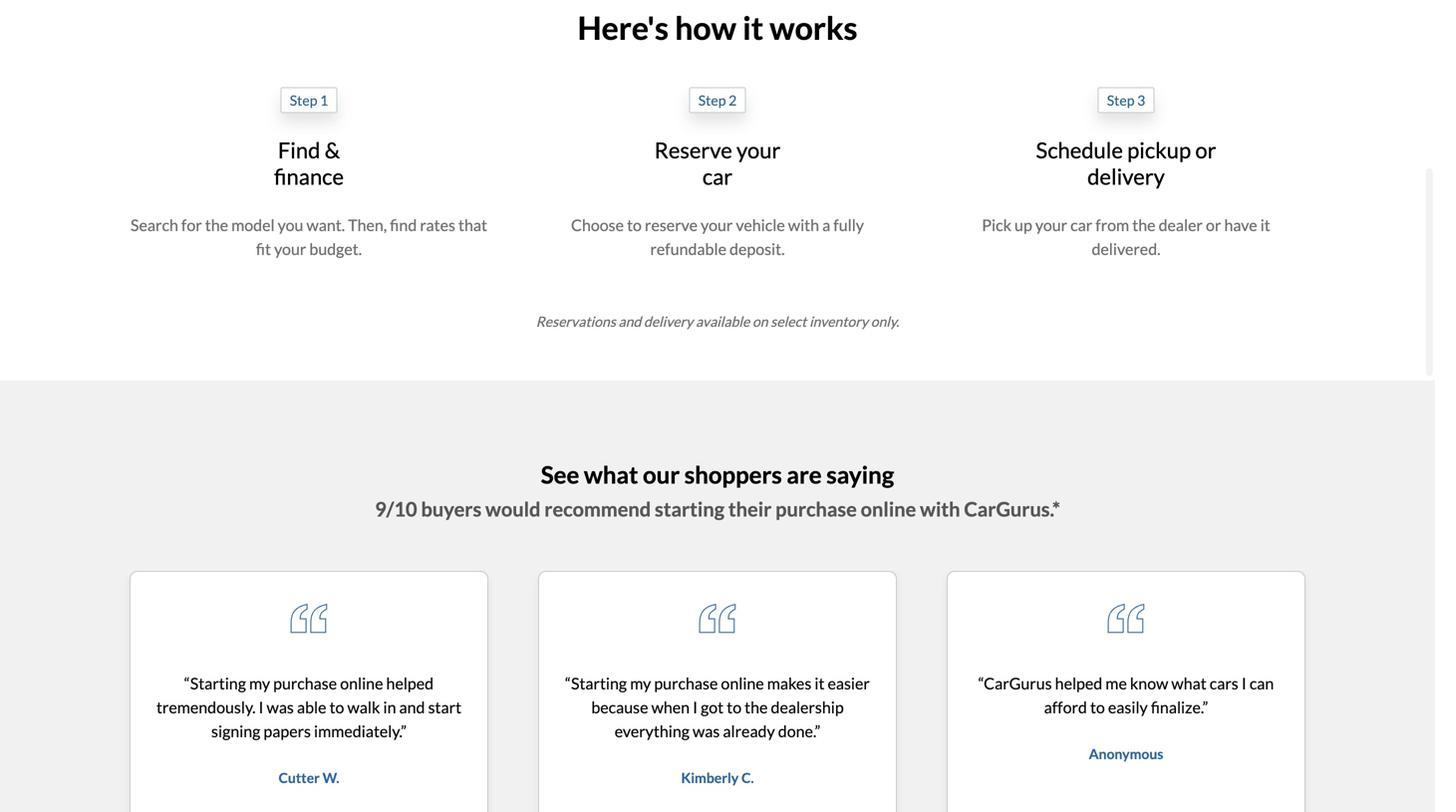 Task type: locate. For each thing, give the bounding box(es) containing it.
helped up in
[[386, 674, 434, 693]]

my for was
[[249, 674, 270, 693]]

2 horizontal spatial the
[[1133, 216, 1156, 235]]

car
[[703, 163, 733, 189], [1071, 216, 1093, 235]]

1 starting from the left
[[190, 674, 246, 693]]

i up signing
[[259, 698, 264, 717]]

delivery inside schedule pickup or delivery
[[1088, 163, 1165, 189]]

was up papers
[[267, 698, 294, 717]]

2
[[729, 92, 737, 109]]

it
[[743, 8, 764, 47], [1261, 216, 1271, 235], [815, 674, 825, 693]]

0 vertical spatial or
[[1196, 137, 1217, 163]]

and inside starting my purchase online helped tremendously. i was able to walk in and start signing papers immediately.
[[399, 698, 425, 717]]

or right pickup
[[1196, 137, 1217, 163]]

0 horizontal spatial what
[[584, 461, 639, 489]]

to right choose
[[627, 216, 642, 235]]

able
[[297, 698, 327, 717]]

purchase inside starting my purchase online makes it easier because when i got to the dealership everything was already done.
[[654, 674, 718, 693]]

1 horizontal spatial was
[[693, 722, 720, 741]]

dealer
[[1159, 216, 1203, 235]]

with left cargurus.*
[[921, 498, 961, 521]]

my up signing
[[249, 674, 270, 693]]

purchase for starting my purchase online helped tremendously. i was able to walk in and start signing papers immediately.
[[273, 674, 337, 693]]

1 vertical spatial what
[[1172, 674, 1207, 693]]

and
[[619, 313, 641, 330], [399, 698, 425, 717]]

what inside see what our shoppers are saying 9/10 buyers would recommend starting their purchase online with cargurus.*
[[584, 461, 639, 489]]

1 horizontal spatial car
[[1071, 216, 1093, 235]]

0 horizontal spatial purchase
[[273, 674, 337, 693]]

done.
[[779, 722, 815, 741]]

0 horizontal spatial starting
[[190, 674, 246, 693]]

here's how it works
[[578, 8, 858, 47]]

with left a
[[789, 216, 820, 235]]

already
[[723, 722, 775, 741]]

starting
[[190, 674, 246, 693], [571, 674, 627, 693]]

1 my from the left
[[249, 674, 270, 693]]

or
[[1196, 137, 1217, 163], [1207, 216, 1222, 235]]

1 horizontal spatial what
[[1172, 674, 1207, 693]]

dealership
[[771, 698, 844, 717]]

to left the easily
[[1091, 698, 1106, 717]]

online
[[861, 498, 917, 521], [340, 674, 383, 693], [721, 674, 764, 693]]

cutter w.
[[279, 770, 340, 787]]

was down the got
[[693, 722, 720, 741]]

what
[[584, 461, 639, 489], [1172, 674, 1207, 693]]

my inside starting my purchase online helped tremendously. i was able to walk in and start signing papers immediately.
[[249, 674, 270, 693]]

rates
[[420, 216, 456, 235]]

cargurus helped me know what cars i can afford to easily finalize.
[[984, 674, 1275, 717]]

i left "can"
[[1242, 674, 1247, 693]]

0 horizontal spatial my
[[249, 674, 270, 693]]

what up recommend
[[584, 461, 639, 489]]

i inside starting my purchase online helped tremendously. i was able to walk in and start signing papers immediately.
[[259, 698, 264, 717]]

step 1
[[290, 92, 328, 109]]

your right the up
[[1036, 216, 1068, 235]]

the
[[205, 216, 228, 235], [1133, 216, 1156, 235], [745, 698, 768, 717]]

what up finalize. at right
[[1172, 674, 1207, 693]]

purchase down are
[[776, 498, 857, 521]]

online for starting my purchase online helped tremendously. i was able to walk in and start signing papers immediately.
[[340, 674, 383, 693]]

the right for
[[205, 216, 228, 235]]

2 my from the left
[[630, 674, 651, 693]]

0 vertical spatial and
[[619, 313, 641, 330]]

and right reservations
[[619, 313, 641, 330]]

see what our shoppers are saying 9/10 buyers would recommend starting their purchase online with cargurus.*
[[375, 461, 1061, 521]]

helped up afford
[[1056, 674, 1103, 693]]

your inside choose to reserve your vehicle with a fully refundable deposit.
[[701, 216, 733, 235]]

are
[[787, 461, 822, 489]]

purchase up when in the left bottom of the page
[[654, 674, 718, 693]]

online down saying
[[861, 498, 917, 521]]

know
[[1131, 674, 1169, 693]]

it up dealership
[[815, 674, 825, 693]]

find
[[390, 216, 417, 235]]

0 horizontal spatial delivery
[[644, 313, 693, 330]]

2 horizontal spatial it
[[1261, 216, 1271, 235]]

step left 2 on the top of the page
[[699, 92, 726, 109]]

1 vertical spatial or
[[1207, 216, 1222, 235]]

select
[[771, 313, 807, 330]]

starting up "because"
[[571, 674, 627, 693]]

or inside schedule pickup or delivery
[[1196, 137, 1217, 163]]

you
[[278, 216, 304, 235]]

i inside the cargurus helped me know what cars i can afford to easily finalize.
[[1242, 674, 1247, 693]]

1 vertical spatial car
[[1071, 216, 1093, 235]]

0 horizontal spatial car
[[703, 163, 733, 189]]

0 horizontal spatial step
[[290, 92, 318, 109]]

fit
[[256, 240, 271, 259]]

starting inside starting my purchase online makes it easier because when i got to the dealership everything was already done.
[[571, 674, 627, 693]]

1 horizontal spatial i
[[693, 698, 698, 717]]

0 horizontal spatial helped
[[386, 674, 434, 693]]

0 vertical spatial what
[[584, 461, 639, 489]]

0 horizontal spatial and
[[399, 698, 425, 717]]

to right the got
[[727, 698, 742, 717]]

step for reserve
[[699, 92, 726, 109]]

i left the got
[[693, 698, 698, 717]]

2 helped from the left
[[1056, 674, 1103, 693]]

pick
[[982, 216, 1012, 235]]

their
[[729, 498, 772, 521]]

0 vertical spatial delivery
[[1088, 163, 1165, 189]]

0 horizontal spatial online
[[340, 674, 383, 693]]

online inside starting my purchase online helped tremendously. i was able to walk in and start signing papers immediately.
[[340, 674, 383, 693]]

purchase inside starting my purchase online helped tremendously. i was able to walk in and start signing papers immediately.
[[273, 674, 337, 693]]

0 vertical spatial was
[[267, 698, 294, 717]]

a
[[823, 216, 831, 235]]

to inside starting my purchase online makes it easier because when i got to the dealership everything was already done.
[[727, 698, 742, 717]]

1 horizontal spatial helped
[[1056, 674, 1103, 693]]

1 horizontal spatial purchase
[[654, 674, 718, 693]]

deposit.
[[730, 240, 785, 259]]

the inside pick up your car from the dealer or have it delivered.
[[1133, 216, 1156, 235]]

0 vertical spatial car
[[703, 163, 733, 189]]

pick up your car from the dealer or have it delivered.
[[982, 216, 1271, 259]]

1
[[320, 92, 328, 109]]

it right have
[[1261, 216, 1271, 235]]

step for find
[[290, 92, 318, 109]]

purchase up the able
[[273, 674, 337, 693]]

here's
[[578, 8, 669, 47]]

online up walk
[[340, 674, 383, 693]]

1 vertical spatial it
[[1261, 216, 1271, 235]]

2 starting from the left
[[571, 674, 627, 693]]

works
[[770, 8, 858, 47]]

car down reserve
[[703, 163, 733, 189]]

start
[[428, 698, 462, 717]]

afford
[[1045, 698, 1088, 717]]

1 horizontal spatial delivery
[[1088, 163, 1165, 189]]

2 horizontal spatial online
[[861, 498, 917, 521]]

1 helped from the left
[[386, 674, 434, 693]]

and right in
[[399, 698, 425, 717]]

starting up tremendously.
[[190, 674, 246, 693]]

it inside starting my purchase online makes it easier because when i got to the dealership everything was already done.
[[815, 674, 825, 693]]

model
[[231, 216, 275, 235]]

online inside see what our shoppers are saying 9/10 buyers would recommend starting their purchase online with cargurus.*
[[861, 498, 917, 521]]

delivery left available
[[644, 313, 693, 330]]

kimberly c.
[[682, 770, 754, 787]]

the inside starting my purchase online makes it easier because when i got to the dealership everything was already done.
[[745, 698, 768, 717]]

online up the got
[[721, 674, 764, 693]]

&
[[325, 137, 340, 163]]

online for starting my purchase online makes it easier because when i got to the dealership everything was already done.
[[721, 674, 764, 693]]

1 step from the left
[[290, 92, 318, 109]]

budget.
[[309, 240, 362, 259]]

your inside search for the model you want. then, find rates that fit your budget.
[[274, 240, 306, 259]]

1 horizontal spatial it
[[815, 674, 825, 693]]

how
[[675, 8, 737, 47]]

delivery down pickup
[[1088, 163, 1165, 189]]

choose
[[571, 216, 624, 235]]

2 horizontal spatial step
[[1108, 92, 1135, 109]]

for
[[181, 216, 202, 235]]

0 horizontal spatial i
[[259, 698, 264, 717]]

your down you
[[274, 240, 306, 259]]

your down 2 on the top of the page
[[737, 137, 781, 163]]

starting inside starting my purchase online helped tremendously. i was able to walk in and start signing papers immediately.
[[190, 674, 246, 693]]

car inside pick up your car from the dealer or have it delivered.
[[1071, 216, 1093, 235]]

online inside starting my purchase online makes it easier because when i got to the dealership everything was already done.
[[721, 674, 764, 693]]

2 horizontal spatial i
[[1242, 674, 1247, 693]]

1 horizontal spatial and
[[619, 313, 641, 330]]

3 step from the left
[[1108, 92, 1135, 109]]

1 vertical spatial was
[[693, 722, 720, 741]]

your up refundable
[[701, 216, 733, 235]]

1 vertical spatial and
[[399, 698, 425, 717]]

to right the able
[[330, 698, 344, 717]]

on
[[753, 313, 768, 330]]

step left 3 at the top
[[1108, 92, 1135, 109]]

2 vertical spatial it
[[815, 674, 825, 693]]

fully
[[834, 216, 864, 235]]

step left 1
[[290, 92, 318, 109]]

delivered.
[[1092, 240, 1161, 259]]

helped inside starting my purchase online helped tremendously. i was able to walk in and start signing papers immediately.
[[386, 674, 434, 693]]

my
[[249, 674, 270, 693], [630, 674, 651, 693]]

our
[[643, 461, 680, 489]]

2 horizontal spatial purchase
[[776, 498, 857, 521]]

1 horizontal spatial step
[[699, 92, 726, 109]]

helped inside the cargurus helped me know what cars i can afford to easily finalize.
[[1056, 674, 1103, 693]]

1 vertical spatial with
[[921, 498, 961, 521]]

1 horizontal spatial with
[[921, 498, 961, 521]]

my inside starting my purchase online makes it easier because when i got to the dealership everything was already done.
[[630, 674, 651, 693]]

2 step from the left
[[699, 92, 726, 109]]

0 horizontal spatial with
[[789, 216, 820, 235]]

or left have
[[1207, 216, 1222, 235]]

1 horizontal spatial the
[[745, 698, 768, 717]]

everything
[[615, 722, 690, 741]]

purchase
[[776, 498, 857, 521], [273, 674, 337, 693], [654, 674, 718, 693]]

to inside the cargurus helped me know what cars i can afford to easily finalize.
[[1091, 698, 1106, 717]]

step 2
[[699, 92, 737, 109]]

it right 'how'
[[743, 8, 764, 47]]

the up already
[[745, 698, 768, 717]]

was
[[267, 698, 294, 717], [693, 722, 720, 741]]

step
[[290, 92, 318, 109], [699, 92, 726, 109], [1108, 92, 1135, 109]]

1 horizontal spatial my
[[630, 674, 651, 693]]

0 horizontal spatial it
[[743, 8, 764, 47]]

1 horizontal spatial starting
[[571, 674, 627, 693]]

the up delivered.
[[1133, 216, 1156, 235]]

my up "because"
[[630, 674, 651, 693]]

i for can
[[1242, 674, 1247, 693]]

car left "from"
[[1071, 216, 1093, 235]]

1 horizontal spatial online
[[721, 674, 764, 693]]

0 horizontal spatial was
[[267, 698, 294, 717]]

with
[[789, 216, 820, 235], [921, 498, 961, 521]]

0 vertical spatial with
[[789, 216, 820, 235]]

0 horizontal spatial the
[[205, 216, 228, 235]]

your
[[737, 137, 781, 163], [701, 216, 733, 235], [1036, 216, 1068, 235], [274, 240, 306, 259]]



Task type: describe. For each thing, give the bounding box(es) containing it.
see
[[541, 461, 580, 489]]

buyers
[[421, 498, 482, 521]]

w.
[[323, 770, 340, 787]]

what inside the cargurus helped me know what cars i can afford to easily finalize.
[[1172, 674, 1207, 693]]

immediately.
[[314, 722, 401, 741]]

would
[[486, 498, 541, 521]]

want.
[[307, 216, 345, 235]]

in
[[383, 698, 396, 717]]

reservations
[[536, 313, 616, 330]]

with inside see what our shoppers are saying 9/10 buyers would recommend starting their purchase online with cargurus.*
[[921, 498, 961, 521]]

vehicle
[[736, 216, 785, 235]]

starting for was
[[190, 674, 246, 693]]

it inside pick up your car from the dealer or have it delivered.
[[1261, 216, 1271, 235]]

starting for because
[[571, 674, 627, 693]]

that
[[459, 216, 488, 235]]

0 vertical spatial it
[[743, 8, 764, 47]]

finalize.
[[1151, 698, 1203, 717]]

to inside choose to reserve your vehicle with a fully refundable deposit.
[[627, 216, 642, 235]]

was inside starting my purchase online helped tremendously. i was able to walk in and start signing papers immediately.
[[267, 698, 294, 717]]

shoppers
[[685, 461, 783, 489]]

got
[[701, 698, 724, 717]]

search for the model you want. then, find rates that fit your budget.
[[131, 216, 488, 259]]

i inside starting my purchase online makes it easier because when i got to the dealership everything was already done.
[[693, 698, 698, 717]]

inventory
[[810, 313, 869, 330]]

schedule
[[1037, 137, 1124, 163]]

1 vertical spatial delivery
[[644, 313, 693, 330]]

signing
[[211, 722, 261, 741]]

reserve
[[645, 216, 698, 235]]

when
[[652, 698, 690, 717]]

c.
[[742, 770, 754, 787]]

saying
[[827, 461, 895, 489]]

to inside starting my purchase online helped tremendously. i was able to walk in and start signing papers immediately.
[[330, 698, 344, 717]]

with inside choose to reserve your vehicle with a fully refundable deposit.
[[789, 216, 820, 235]]

car inside the reserve your car
[[703, 163, 733, 189]]

cutter
[[279, 770, 320, 787]]

finance
[[274, 163, 344, 189]]

me
[[1106, 674, 1128, 693]]

find & finance
[[274, 137, 344, 189]]

reserve
[[655, 137, 733, 163]]

purchase for starting my purchase online makes it easier because when i got to the dealership everything was already done.
[[654, 674, 718, 693]]

the inside search for the model you want. then, find rates that fit your budget.
[[205, 216, 228, 235]]

find
[[278, 137, 321, 163]]

choose to reserve your vehicle with a fully refundable deposit.
[[571, 216, 864, 259]]

then,
[[348, 216, 387, 235]]

reservations and delivery available on select inventory only.
[[536, 313, 900, 330]]

up
[[1015, 216, 1033, 235]]

because
[[592, 698, 649, 717]]

purchase inside see what our shoppers are saying 9/10 buyers would recommend starting their purchase online with cargurus.*
[[776, 498, 857, 521]]

tremendously.
[[156, 698, 256, 717]]

your inside the reserve your car
[[737, 137, 781, 163]]

anonymous
[[1089, 746, 1164, 763]]

9/10
[[375, 498, 417, 521]]

can
[[1250, 674, 1275, 693]]

refundable
[[651, 240, 727, 259]]

easily
[[1109, 698, 1148, 717]]

cars
[[1210, 674, 1239, 693]]

only.
[[871, 313, 900, 330]]

papers
[[264, 722, 311, 741]]

have
[[1225, 216, 1258, 235]]

schedule pickup or delivery
[[1037, 137, 1217, 189]]

or inside pick up your car from the dealer or have it delivered.
[[1207, 216, 1222, 235]]

starting my purchase online helped tremendously. i was able to walk in and start signing papers immediately.
[[156, 674, 462, 741]]

step 3
[[1108, 92, 1146, 109]]

from
[[1096, 216, 1130, 235]]

recommend
[[545, 498, 651, 521]]

cargurus.*
[[965, 498, 1061, 521]]

walk
[[348, 698, 380, 717]]

available
[[696, 313, 750, 330]]

starting
[[655, 498, 725, 521]]

starting my purchase online makes it easier because when i got to the dealership everything was already done.
[[571, 674, 870, 741]]

easier
[[828, 674, 870, 693]]

kimberly
[[682, 770, 739, 787]]

my for because
[[630, 674, 651, 693]]

search
[[131, 216, 178, 235]]

cargurus
[[984, 674, 1053, 693]]

pickup
[[1128, 137, 1192, 163]]

3
[[1138, 92, 1146, 109]]

your inside pick up your car from the dealer or have it delivered.
[[1036, 216, 1068, 235]]

was inside starting my purchase online makes it easier because when i got to the dealership everything was already done.
[[693, 722, 720, 741]]

reserve your car
[[655, 137, 781, 189]]

i for was
[[259, 698, 264, 717]]

makes
[[768, 674, 812, 693]]

step for schedule
[[1108, 92, 1135, 109]]



Task type: vqa. For each thing, say whether or not it's contained in the screenshot.
Gas mileage chevron down IMAGE
no



